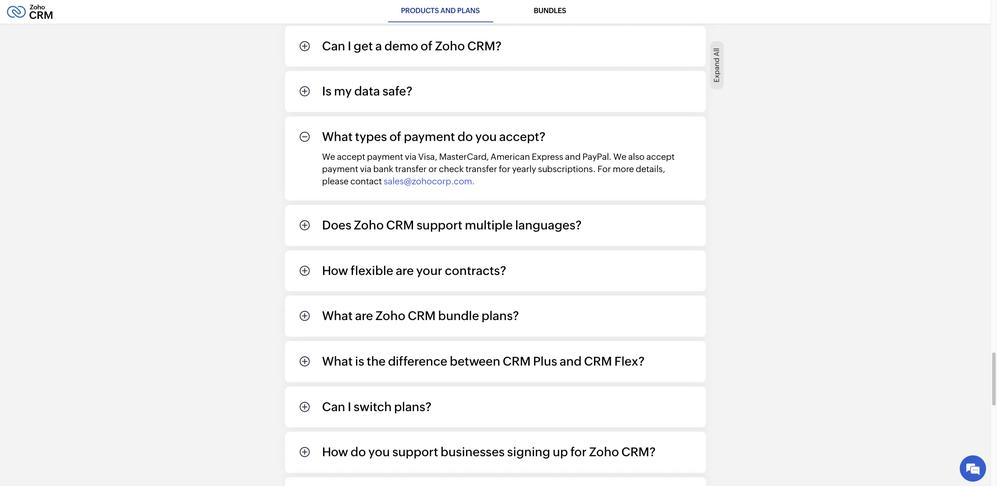 Task type: vqa. For each thing, say whether or not it's contained in the screenshot.
What
yes



Task type: locate. For each thing, give the bounding box(es) containing it.
1 vertical spatial i
[[348, 400, 351, 414]]

0 horizontal spatial payment
[[322, 164, 358, 174]]

1 horizontal spatial are
[[396, 264, 414, 278]]

1 transfer from the left
[[395, 164, 427, 174]]

1 horizontal spatial for
[[571, 446, 587, 460]]

is my data safe?
[[322, 84, 413, 98]]

can left get
[[322, 39, 345, 53]]

what types of payment do you accept?
[[322, 130, 546, 144]]

languages?
[[515, 219, 582, 233]]

data
[[354, 84, 380, 98]]

for
[[499, 164, 511, 174], [571, 446, 587, 460]]

1 can from the top
[[322, 39, 345, 53]]

bank
[[373, 164, 394, 174]]

please
[[322, 176, 349, 187]]

up
[[553, 446, 568, 460]]

0 vertical spatial payment
[[404, 130, 455, 144]]

via up contact
[[360, 164, 372, 174]]

2 transfer from the left
[[466, 164, 497, 174]]

and left plans
[[441, 7, 456, 15]]

1 vertical spatial of
[[390, 130, 402, 144]]

we
[[322, 152, 335, 162], [614, 152, 627, 162]]

bundle
[[438, 309, 479, 323]]

you
[[475, 130, 497, 144], [369, 446, 390, 460]]

plans? right switch
[[394, 400, 432, 414]]

what
[[322, 130, 353, 144], [322, 309, 353, 323], [322, 355, 353, 369]]

1 horizontal spatial via
[[405, 152, 417, 162]]

get
[[354, 39, 373, 53]]

accept
[[337, 152, 365, 162], [647, 152, 675, 162]]

plans?
[[482, 309, 519, 323], [394, 400, 432, 414]]

1 horizontal spatial crm?
[[622, 446, 656, 460]]

businesses
[[441, 446, 505, 460]]

i for switch
[[348, 400, 351, 414]]

and
[[441, 7, 456, 15], [565, 152, 581, 162], [560, 355, 582, 369]]

of
[[421, 39, 433, 53], [390, 130, 402, 144]]

0 vertical spatial and
[[441, 7, 456, 15]]

i
[[348, 39, 351, 53], [348, 400, 351, 414]]

can for can i switch plans?
[[322, 400, 345, 414]]

multiple
[[465, 219, 513, 233]]

0 horizontal spatial of
[[390, 130, 402, 144]]

i left get
[[348, 39, 351, 53]]

1 vertical spatial and
[[565, 152, 581, 162]]

1 what from the top
[[322, 130, 353, 144]]

products
[[401, 7, 439, 15]]

0 horizontal spatial for
[[499, 164, 511, 174]]

and right plus
[[560, 355, 582, 369]]

crm?
[[468, 39, 502, 53], [622, 446, 656, 460]]

1 vertical spatial via
[[360, 164, 372, 174]]

check
[[439, 164, 464, 174]]

of right demo
[[421, 39, 433, 53]]

accept up details,
[[647, 152, 675, 162]]

1 vertical spatial support
[[392, 446, 438, 460]]

2 accept from the left
[[647, 152, 675, 162]]

1 horizontal spatial do
[[458, 130, 473, 144]]

1 i from the top
[[348, 39, 351, 53]]

0 vertical spatial i
[[348, 39, 351, 53]]

we up the please
[[322, 152, 335, 162]]

transfer down mastercard, in the top left of the page
[[466, 164, 497, 174]]

do
[[458, 130, 473, 144], [351, 446, 366, 460]]

payment up the please
[[322, 164, 358, 174]]

0 horizontal spatial via
[[360, 164, 372, 174]]

1 vertical spatial can
[[322, 400, 345, 414]]

are
[[396, 264, 414, 278], [355, 309, 373, 323]]

1 horizontal spatial accept
[[647, 152, 675, 162]]

how do you support businesses signing up for zoho crm?
[[322, 446, 656, 460]]

can
[[322, 39, 345, 53], [322, 400, 345, 414]]

3 what from the top
[[322, 355, 353, 369]]

1 vertical spatial are
[[355, 309, 373, 323]]

1 vertical spatial crm?
[[622, 446, 656, 460]]

for right up
[[571, 446, 587, 460]]

crm
[[386, 219, 414, 233], [408, 309, 436, 323], [503, 355, 531, 369], [584, 355, 612, 369]]

payment
[[404, 130, 455, 144], [367, 152, 403, 162], [322, 164, 358, 174]]

via left visa,
[[405, 152, 417, 162]]

what for what types of payment do you accept?
[[322, 130, 353, 144]]

0 vertical spatial how
[[322, 264, 348, 278]]

1 horizontal spatial we
[[614, 152, 627, 162]]

for inside we accept payment via visa, mastercard, american express and paypal. we also accept payment via bank transfer or check transfer for yearly subscriptions. for more details, please contact
[[499, 164, 511, 174]]

how for how do you support businesses signing up for zoho crm?
[[322, 446, 348, 460]]

i for get
[[348, 39, 351, 53]]

1 vertical spatial you
[[369, 446, 390, 460]]

2 horizontal spatial payment
[[404, 130, 455, 144]]

2 what from the top
[[322, 309, 353, 323]]

1 horizontal spatial payment
[[367, 152, 403, 162]]

we up more
[[614, 152, 627, 162]]

0 vertical spatial are
[[396, 264, 414, 278]]

2 i from the top
[[348, 400, 351, 414]]

0 vertical spatial what
[[322, 130, 353, 144]]

1 vertical spatial what
[[322, 309, 353, 323]]

transfer
[[395, 164, 427, 174], [466, 164, 497, 174]]

0 horizontal spatial you
[[369, 446, 390, 460]]

or
[[429, 164, 437, 174]]

flex?
[[615, 355, 645, 369]]

1 horizontal spatial transfer
[[466, 164, 497, 174]]

also
[[628, 152, 645, 162]]

0 vertical spatial of
[[421, 39, 433, 53]]

switch
[[354, 400, 392, 414]]

a
[[375, 39, 382, 53]]

2 can from the top
[[322, 400, 345, 414]]

0 horizontal spatial transfer
[[395, 164, 427, 174]]

0 vertical spatial can
[[322, 39, 345, 53]]

0 vertical spatial support
[[417, 219, 463, 233]]

support for businesses
[[392, 446, 438, 460]]

2 how from the top
[[322, 446, 348, 460]]

1 vertical spatial do
[[351, 446, 366, 460]]

contracts?
[[445, 264, 506, 278]]

between
[[450, 355, 501, 369]]

transfer down visa,
[[395, 164, 427, 174]]

plans? right bundle
[[482, 309, 519, 323]]

0 vertical spatial for
[[499, 164, 511, 174]]

accept down types
[[337, 152, 365, 162]]

can left switch
[[322, 400, 345, 414]]

my
[[334, 84, 352, 98]]

zoho
[[435, 39, 465, 53], [354, 219, 384, 233], [376, 309, 406, 323], [589, 446, 619, 460]]

is
[[355, 355, 364, 369]]

1 horizontal spatial plans?
[[482, 309, 519, 323]]

1 accept from the left
[[337, 152, 365, 162]]

0 horizontal spatial accept
[[337, 152, 365, 162]]

0 vertical spatial crm?
[[468, 39, 502, 53]]

via
[[405, 152, 417, 162], [360, 164, 372, 174]]

does
[[322, 219, 352, 233]]

for down the american
[[499, 164, 511, 174]]

expand
[[713, 58, 721, 82]]

2 we from the left
[[614, 152, 627, 162]]

how
[[322, 264, 348, 278], [322, 446, 348, 460]]

what for what is the difference between crm plus and crm flex?
[[322, 355, 353, 369]]

0 vertical spatial you
[[475, 130, 497, 144]]

subscriptions.
[[538, 164, 596, 174]]

1 how from the top
[[322, 264, 348, 278]]

flexible
[[351, 264, 394, 278]]

and up subscriptions.
[[565, 152, 581, 162]]

what is the difference between crm plus and crm flex?
[[322, 355, 645, 369]]

0 horizontal spatial do
[[351, 446, 366, 460]]

of right types
[[390, 130, 402, 144]]

0 vertical spatial do
[[458, 130, 473, 144]]

for
[[598, 164, 611, 174]]

support
[[417, 219, 463, 233], [392, 446, 438, 460]]

your
[[416, 264, 443, 278]]

payment up visa,
[[404, 130, 455, 144]]

contact
[[350, 176, 382, 187]]

1 vertical spatial plans?
[[394, 400, 432, 414]]

2 vertical spatial what
[[322, 355, 353, 369]]

0 horizontal spatial we
[[322, 152, 335, 162]]

i left switch
[[348, 400, 351, 414]]

1 vertical spatial how
[[322, 446, 348, 460]]

demo
[[385, 39, 418, 53]]

payment up bank
[[367, 152, 403, 162]]



Task type: describe. For each thing, give the bounding box(es) containing it.
express
[[532, 152, 564, 162]]

0 vertical spatial via
[[405, 152, 417, 162]]

sales@zohocorp.com.
[[384, 176, 475, 187]]

safe?
[[383, 84, 413, 98]]

zoho crm logo image
[[7, 2, 53, 21]]

support for multiple
[[417, 219, 463, 233]]

what for what are zoho crm bundle plans?
[[322, 309, 353, 323]]

paypal.
[[583, 152, 612, 162]]

difference
[[388, 355, 448, 369]]

can i get a demo of zoho crm?
[[322, 39, 502, 53]]

1 horizontal spatial you
[[475, 130, 497, 144]]

0 horizontal spatial are
[[355, 309, 373, 323]]

how for how flexible are your contracts?
[[322, 264, 348, 278]]

is
[[322, 84, 332, 98]]

does zoho crm support multiple languages?
[[322, 219, 582, 233]]

all
[[713, 48, 721, 56]]

0 horizontal spatial plans?
[[394, 400, 432, 414]]

0 horizontal spatial crm?
[[468, 39, 502, 53]]

we accept payment via visa, mastercard, american express and paypal. we also accept payment via bank transfer or check transfer for yearly subscriptions. for more details, please contact
[[322, 152, 675, 187]]

sales@zohocorp.com. link
[[384, 176, 475, 188]]

and inside we accept payment via visa, mastercard, american express and paypal. we also accept payment via bank transfer or check transfer for yearly subscriptions. for more details, please contact
[[565, 152, 581, 162]]

signing
[[507, 446, 551, 460]]

yearly
[[512, 164, 536, 174]]

expand all
[[713, 48, 721, 82]]

what are zoho crm bundle plans?
[[322, 309, 519, 323]]

1 horizontal spatial of
[[421, 39, 433, 53]]

1 vertical spatial for
[[571, 446, 587, 460]]

accept?
[[499, 130, 546, 144]]

2 vertical spatial and
[[560, 355, 582, 369]]

plus
[[533, 355, 557, 369]]

types
[[355, 130, 387, 144]]

1 vertical spatial payment
[[367, 152, 403, 162]]

details,
[[636, 164, 665, 174]]

0 vertical spatial plans?
[[482, 309, 519, 323]]

mastercard,
[[439, 152, 489, 162]]

american
[[491, 152, 530, 162]]

the
[[367, 355, 386, 369]]

how flexible are your contracts?
[[322, 264, 506, 278]]

1 we from the left
[[322, 152, 335, 162]]

2 vertical spatial payment
[[322, 164, 358, 174]]

more
[[613, 164, 634, 174]]

bundles
[[534, 7, 566, 15]]

can i switch plans?
[[322, 400, 432, 414]]

plans
[[457, 7, 480, 15]]

visa,
[[418, 152, 437, 162]]

products and plans
[[401, 7, 480, 15]]

can for can i get a demo of zoho crm?
[[322, 39, 345, 53]]



